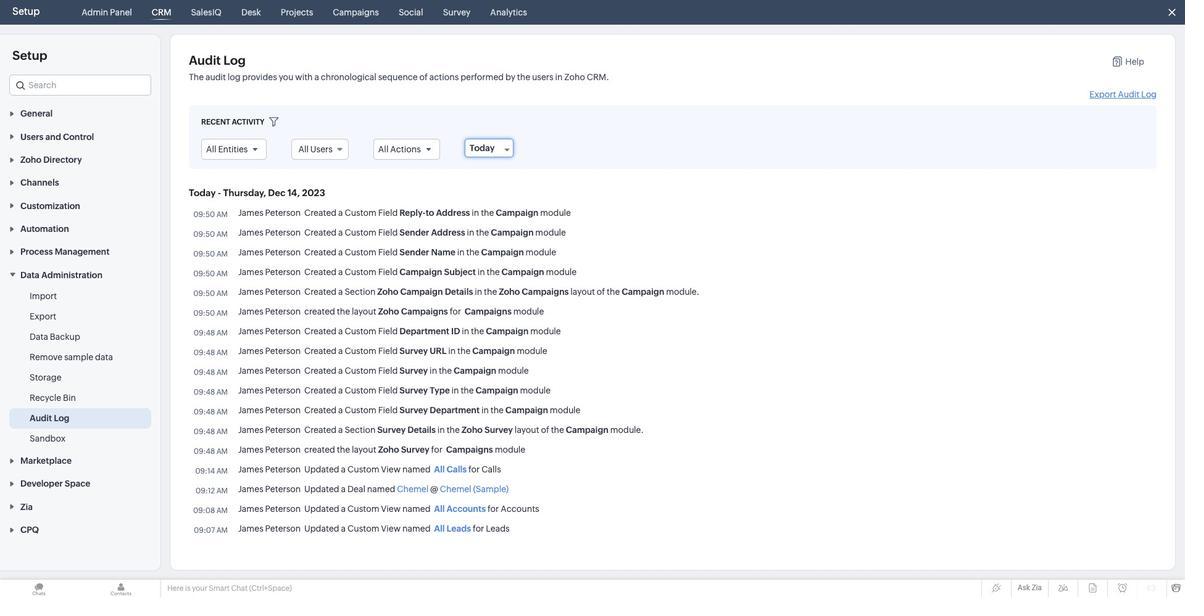 Task type: vqa. For each thing, say whether or not it's contained in the screenshot.
"Select"
no



Task type: describe. For each thing, give the bounding box(es) containing it.
setup
[[12, 6, 40, 17]]

panel
[[110, 7, 132, 17]]

admin panel
[[82, 7, 132, 17]]

ask
[[1018, 584, 1030, 593]]

survey
[[443, 7, 471, 17]]

here is your smart chat (ctrl+space)
[[167, 585, 292, 593]]

(ctrl+space)
[[249, 585, 292, 593]]

ask zia
[[1018, 584, 1042, 593]]

analytics link
[[485, 0, 532, 25]]

projects link
[[276, 0, 318, 25]]

social link
[[394, 0, 428, 25]]

chats image
[[0, 580, 78, 598]]

salesiq link
[[186, 0, 226, 25]]

smart
[[209, 585, 230, 593]]

social
[[399, 7, 423, 17]]

chat
[[231, 585, 248, 593]]



Task type: locate. For each thing, give the bounding box(es) containing it.
campaigns link
[[328, 0, 384, 25]]

salesiq
[[191, 7, 222, 17]]

campaigns
[[333, 7, 379, 17]]

zia
[[1032, 584, 1042, 593]]

analytics
[[490, 7, 527, 17]]

crm
[[152, 7, 171, 17]]

projects
[[281, 7, 313, 17]]

here
[[167, 585, 184, 593]]

survey link
[[438, 0, 476, 25]]

is
[[185, 585, 190, 593]]

admin
[[82, 7, 108, 17]]

crm link
[[147, 0, 176, 25]]

desk
[[241, 7, 261, 17]]

desk link
[[236, 0, 266, 25]]

admin panel link
[[77, 0, 137, 25]]

contacts image
[[82, 580, 160, 598]]

your
[[192, 585, 207, 593]]



